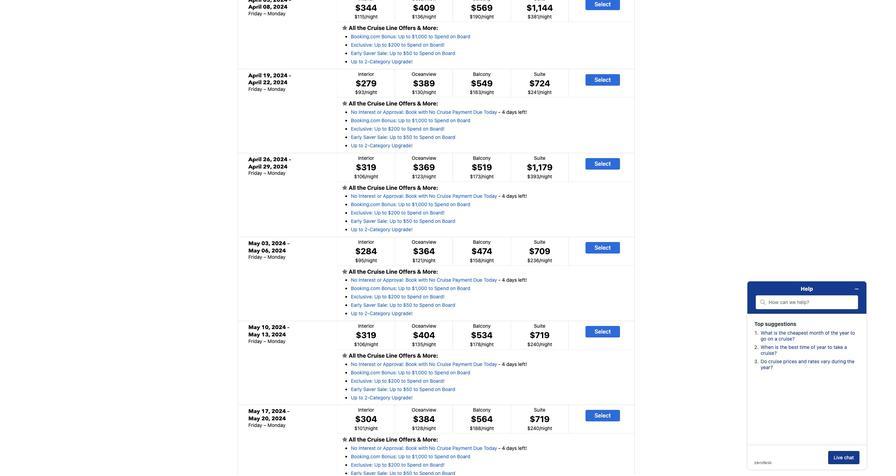 Task type: describe. For each thing, give the bounding box(es) containing it.
today for $534
[[484, 361, 498, 367]]

april 26, 2024 – april 29, 2024 friday – monday
[[249, 156, 291, 176]]

left! inside no interest or approval: book with no cruise payment due today -                         4 days left! booking.com bonus: up to $1,000 to spend on board exclusive: up to $200 to spend on board!
[[519, 445, 528, 451]]

$136
[[412, 14, 424, 20]]

select link for $549
[[586, 74, 621, 86]]

$123
[[412, 173, 424, 179]]

or for $389
[[377, 109, 382, 115]]

3 may from the top
[[249, 324, 260, 331]]

2- inside booking.com bonus: up to $1,000 to spend on board exclusive: up to $200 to spend on board! early saver sale: up to $50 to spend on board up to 2-category upgrade!
[[365, 59, 370, 65]]

oceanview $404 $135 / night
[[412, 323, 437, 347]]

2 may from the top
[[249, 247, 260, 255]]

& for $364
[[418, 269, 422, 275]]

4 may from the top
[[249, 331, 260, 339]]

night inside balcony $564 $188 / night
[[483, 425, 494, 431]]

all for $404
[[349, 353, 356, 359]]

book for $364
[[406, 277, 417, 283]]

booking.com bonus: up to $1,000 to spend on board exclusive: up to $200 to spend on board! early saver sale: up to $50 to spend on board up to 2-category upgrade!
[[351, 34, 471, 65]]

/ inside $409 $136 / night
[[424, 14, 425, 20]]

booking.com for $404
[[351, 370, 381, 375]]

all for $364
[[349, 269, 356, 275]]

oceanview $369 $123 / night
[[412, 155, 437, 179]]

$393
[[528, 173, 540, 179]]

offers for $384
[[399, 437, 416, 443]]

- for $519
[[499, 193, 501, 199]]

saver inside booking.com bonus: up to $1,000 to spend on board exclusive: up to $200 to spend on board! early saver sale: up to $50 to spend on board up to 2-category upgrade!
[[364, 50, 376, 56]]

- for $549
[[499, 109, 501, 115]]

oceanview $384 $128 / night
[[412, 407, 437, 431]]

with for $364
[[419, 277, 428, 283]]

bonus: for $364
[[382, 286, 397, 291]]

interest for $369
[[359, 193, 376, 199]]

line for $384
[[386, 437, 398, 443]]

night inside oceanview $384 $128 / night
[[425, 425, 436, 431]]

booking.com inside no interest or approval: book with no cruise payment due today -                         4 days left! booking.com bonus: up to $1,000 to spend on board exclusive: up to $200 to spend on board!
[[351, 454, 381, 460]]

$183
[[470, 89, 482, 95]]

& for $384
[[418, 437, 422, 443]]

bonus: inside no interest or approval: book with no cruise payment due today -                         4 days left! booking.com bonus: up to $1,000 to spend on board exclusive: up to $200 to spend on board!
[[382, 454, 397, 460]]

4 for $474
[[502, 277, 506, 283]]

$519
[[472, 162, 492, 172]]

2024 right "06," at the left bottom of page
[[272, 247, 286, 255]]

balcony for $534
[[473, 323, 491, 329]]

payment for $549
[[453, 109, 472, 115]]

exclusive: for $389
[[351, 126, 373, 132]]

$50 for $389
[[404, 134, 413, 140]]

$236
[[528, 257, 540, 263]]

board! for $369
[[430, 210, 445, 216]]

star image for $279
[[343, 101, 348, 106]]

/ inside 'oceanview $364 $121 / night'
[[423, 257, 425, 263]]

balcony for $474
[[473, 239, 491, 245]]

$1,144
[[527, 3, 553, 12]]

line for $389
[[386, 101, 398, 107]]

board! inside no interest or approval: book with no cruise payment due today -                         4 days left! booking.com bonus: up to $1,000 to spend on board exclusive: up to $200 to spend on board!
[[430, 462, 445, 468]]

select link for $474
[[586, 242, 621, 254]]

all the cruise line offers & more: for $364
[[348, 269, 439, 275]]

$409
[[413, 3, 435, 12]]

1 exclusive: up to $200 to spend on board! link from the top
[[351, 42, 445, 48]]

monday for $404
[[268, 338, 286, 344]]

early saver sale: up to $50 to spend on board link for $369
[[351, 218, 456, 224]]

$128
[[412, 425, 424, 431]]

1 booking.com bonus: up to $1,000 to spend on board link from the top
[[351, 34, 471, 39]]

friday for $384
[[249, 422, 262, 428]]

select for $474
[[595, 245, 611, 251]]

night inside 'oceanview $364 $121 / night'
[[425, 257, 436, 263]]

$200 inside no interest or approval: book with no cruise payment due today -                         4 days left! booking.com bonus: up to $1,000 to spend on board exclusive: up to $200 to spend on board!
[[388, 462, 400, 468]]

upgrade! inside booking.com bonus: up to $1,000 to spend on board exclusive: up to $200 to spend on board! early saver sale: up to $50 to spend on board up to 2-category upgrade!
[[392, 59, 413, 65]]

early for $369
[[351, 218, 362, 224]]

early for $364
[[351, 302, 362, 308]]

payment for $519
[[453, 193, 472, 199]]

days inside no interest or approval: book with no cruise payment due today -                         4 days left! booking.com bonus: up to $1,000 to spend on board exclusive: up to $200 to spend on board!
[[507, 445, 517, 451]]

exclusive: inside no interest or approval: book with no cruise payment due today -                         4 days left! booking.com bonus: up to $1,000 to spend on board exclusive: up to $200 to spend on board!
[[351, 462, 373, 468]]

$1,000 inside booking.com bonus: up to $1,000 to spend on board exclusive: up to $200 to spend on board! early saver sale: up to $50 to spend on board up to 2-category upgrade!
[[412, 34, 428, 39]]

exclusive: up to $200 to spend on board! link for $389
[[351, 126, 445, 132]]

all the cruise line offers & more: for $384
[[348, 437, 439, 443]]

balcony $534 $178 / night
[[470, 323, 494, 347]]

star image for $115
[[343, 25, 348, 31]]

payment for $474
[[453, 277, 472, 283]]

with for $389
[[419, 109, 428, 115]]

star image for $319
[[343, 185, 348, 190]]

20,
[[262, 415, 270, 423]]

days for $1,179
[[507, 193, 517, 199]]

exclusive: inside booking.com bonus: up to $1,000 to spend on board exclusive: up to $200 to spend on board! early saver sale: up to $50 to spend on board up to 2-category upgrade!
[[351, 42, 373, 48]]

$344 $115 / night
[[355, 3, 378, 20]]

$1,000 for $369
[[412, 202, 428, 207]]

$93
[[355, 89, 365, 95]]

17,
[[262, 408, 270, 415]]

$284
[[356, 246, 377, 256]]

$534
[[472, 330, 493, 340]]

$200 for $404
[[388, 378, 400, 384]]

monday for $364
[[268, 254, 286, 260]]

sale: for $404
[[378, 386, 389, 392]]

april 08, 2024
[[249, 3, 288, 11]]

interest inside no interest or approval: book with no cruise payment due today -                         4 days left! booking.com bonus: up to $1,000 to spend on board exclusive: up to $200 to spend on board!
[[359, 445, 376, 451]]

night inside $569 $190 / night
[[483, 14, 494, 20]]

08,
[[263, 3, 272, 11]]

$158
[[470, 257, 482, 263]]

days for $709
[[507, 277, 517, 283]]

night inside suite $724 $241 / night
[[541, 89, 552, 95]]

$719 for $534
[[530, 330, 550, 340]]

/ inside the interior $279 $93 / night
[[365, 89, 366, 95]]

$474
[[472, 246, 493, 256]]

$115
[[355, 14, 365, 20]]

3 april from the top
[[249, 79, 262, 87]]

interior $279 $93 / night
[[355, 71, 377, 95]]

/ inside $344 $115 / night
[[365, 14, 367, 20]]

suite $719 $240 / night for $564
[[528, 407, 553, 431]]

monday for $369
[[268, 170, 286, 176]]

- inside no interest or approval: book with no cruise payment due today -                         4 days left! booking.com bonus: up to $1,000 to spend on board exclusive: up to $200 to spend on board!
[[499, 445, 501, 451]]

$564
[[471, 414, 493, 424]]

night inside oceanview $369 $123 / night
[[425, 173, 436, 179]]

$106 for $369
[[354, 173, 366, 179]]

1 may from the top
[[249, 240, 260, 247]]

early inside booking.com bonus: up to $1,000 to spend on board exclusive: up to $200 to spend on board! early saver sale: up to $50 to spend on board up to 2-category upgrade!
[[351, 50, 362, 56]]

$95
[[356, 257, 365, 263]]

/ inside suite $724 $241 / night
[[539, 89, 541, 95]]

13,
[[262, 331, 270, 339]]

& for $389
[[418, 101, 422, 107]]

payment inside no interest or approval: book with no cruise payment due today -                         4 days left! booking.com bonus: up to $1,000 to spend on board exclusive: up to $200 to spend on board!
[[453, 445, 472, 451]]

the for $136
[[357, 25, 366, 31]]

left! for $1,179
[[519, 193, 528, 199]]

saver for $369
[[364, 218, 376, 224]]

$549
[[471, 78, 493, 88]]

1 early saver sale: up to $50 to spend on board link from the top
[[351, 50, 456, 56]]

2024 right 03,
[[272, 240, 286, 247]]

$389
[[413, 78, 435, 88]]

category for $364
[[370, 311, 391, 317]]

$319 for $369
[[356, 162, 377, 172]]

$200 for $389
[[388, 126, 400, 132]]

/ inside balcony $474 $158 / night
[[482, 257, 483, 263]]

balcony $549 $183 / night
[[470, 71, 494, 95]]

suite $1,179 $393 / night
[[527, 155, 553, 179]]

interior $304 $101 / night
[[355, 407, 378, 431]]

interior for $384
[[358, 407, 374, 413]]

5 april from the top
[[249, 163, 262, 171]]

may 03, 2024 – may 06, 2024 friday – monday
[[249, 240, 290, 260]]

more: for $404
[[423, 353, 439, 359]]

board inside no interest or approval: book with no cruise payment due today -                         4 days left! booking.com bonus: up to $1,000 to spend on board exclusive: up to $200 to spend on board!
[[458, 454, 471, 460]]

26,
[[263, 156, 272, 163]]

night inside the interior $279 $93 / night
[[366, 89, 377, 95]]

balcony $519 $173 / night
[[470, 155, 494, 179]]

$188
[[470, 425, 482, 431]]

$200 for $369
[[388, 210, 400, 216]]

$384
[[413, 414, 435, 424]]

april 19, 2024 – april 22, 2024 friday – monday
[[249, 72, 291, 92]]

may 10, 2024 – may 13, 2024 friday – monday
[[249, 324, 290, 344]]

booking.com bonus: up to $1,000 to spend on board link for $369
[[351, 202, 471, 207]]

today for $519
[[484, 193, 498, 199]]

sale: for $369
[[378, 218, 389, 224]]

bonus: for $369
[[382, 202, 397, 207]]

more: for $389
[[423, 101, 439, 107]]

with for $404
[[419, 361, 428, 367]]

& for $404
[[418, 353, 422, 359]]

or for $404
[[377, 361, 382, 367]]

19,
[[263, 72, 272, 79]]

balcony $564 $188 / night
[[470, 407, 494, 431]]

1 up to 2-category upgrade! link from the top
[[351, 59, 413, 65]]

offers for $369
[[399, 185, 416, 191]]

category for $369
[[370, 227, 391, 233]]

1 friday from the top
[[249, 11, 262, 16]]

2- for $389
[[365, 143, 370, 149]]

interest for $404
[[359, 361, 376, 367]]

06,
[[262, 247, 270, 255]]

/ inside the balcony $549 $183 / night
[[482, 89, 483, 95]]

$173
[[470, 173, 481, 179]]

payment for $534
[[453, 361, 472, 367]]

balcony $474 $158 / night
[[470, 239, 494, 263]]

$121
[[413, 257, 423, 263]]

$241
[[528, 89, 539, 95]]

today inside no interest or approval: book with no cruise payment due today -                         4 days left! booking.com bonus: up to $1,000 to spend on board exclusive: up to $200 to spend on board!
[[484, 445, 498, 451]]

$364
[[413, 246, 435, 256]]

$569 $190 / night
[[470, 3, 494, 20]]

select for $519
[[595, 161, 611, 167]]

no interest or approval: book with no cruise payment due today link for $384
[[351, 445, 498, 451]]

$409 $136 / night
[[412, 3, 436, 20]]

or for $364
[[377, 277, 382, 283]]

$1,144 $381 / night
[[527, 3, 553, 20]]

no interest or approval: book with no cruise payment due today -                         4 days left! booking.com bonus: up to $1,000 to spend on board exclusive: up to $200 to spend on board! early saver sale: up to $50 to spend on board up to 2-category upgrade! for $404
[[351, 361, 528, 401]]

all for $389
[[349, 101, 356, 107]]

select link for $519
[[586, 158, 621, 170]]

april for april 19, 2024 – april 22, 2024 friday – monday
[[249, 72, 262, 79]]

star image for $304
[[343, 437, 348, 443]]

$724
[[530, 78, 551, 88]]

line for $136
[[386, 25, 398, 31]]

5 may from the top
[[249, 408, 260, 415]]

night inside suite $709 $236 / night
[[541, 257, 553, 263]]

/ inside $1,144 $381 / night
[[539, 14, 541, 20]]



Task type: locate. For each thing, give the bounding box(es) containing it.
5 approval: from the top
[[383, 445, 405, 451]]

& down '$121'
[[418, 269, 422, 275]]

friday down 03,
[[249, 254, 262, 260]]

$344
[[356, 3, 377, 12]]

line for $364
[[386, 269, 398, 275]]

suite $709 $236 / night
[[528, 239, 553, 263]]

night inside interior $304 $101 / night
[[367, 425, 378, 431]]

more: down $123
[[423, 185, 439, 191]]

balcony
[[473, 71, 491, 77], [473, 155, 491, 161], [473, 239, 491, 245], [473, 323, 491, 329], [473, 407, 491, 413]]

booking.com for $389
[[351, 118, 381, 123]]

3 select from the top
[[595, 161, 611, 167]]

2024 right 29,
[[273, 163, 288, 171]]

no interest or approval: book with no cruise payment due today -                         4 days left! booking.com bonus: up to $1,000 to spend on board exclusive: up to $200 to spend on board! early saver sale: up to $50 to spend on board up to 2-category upgrade! for $389
[[351, 109, 528, 149]]

1 the from the top
[[357, 25, 366, 31]]

no interest or approval: book with no cruise payment due today link for $369
[[351, 193, 498, 199]]

/ inside $569 $190 / night
[[482, 14, 483, 20]]

suite for $519
[[535, 155, 546, 161]]

1 2- from the top
[[365, 59, 370, 65]]

all for $136
[[349, 25, 356, 31]]

days
[[507, 109, 517, 115], [507, 193, 517, 199], [507, 277, 517, 283], [507, 361, 517, 367], [507, 445, 517, 451]]

may left 10,
[[249, 324, 260, 331]]

oceanview up $364
[[412, 239, 437, 245]]

/ inside interior $304 $101 / night
[[365, 425, 367, 431]]

5 2- from the top
[[365, 395, 370, 401]]

offers down $135
[[399, 353, 416, 359]]

1 4 from the top
[[502, 109, 506, 115]]

6 offers from the top
[[399, 437, 416, 443]]

early saver sale: up to $50 to spend on board link for $364
[[351, 302, 456, 308]]

all the cruise line offers & more: down '$121'
[[348, 269, 439, 275]]

payment down $158
[[453, 277, 472, 283]]

upgrade! up oceanview $384 $128 / night
[[392, 395, 413, 401]]

today down $549
[[484, 109, 498, 115]]

$1,179
[[527, 162, 553, 172]]

oceanview $364 $121 / night
[[412, 239, 437, 263]]

may 17, 2024 – may 20, 2024 friday – monday
[[249, 408, 290, 428]]

2 early from the top
[[351, 134, 362, 140]]

night inside balcony $474 $158 / night
[[483, 257, 494, 263]]

3 approval: from the top
[[383, 277, 405, 283]]

interior inside interior $284 $95 / night
[[358, 239, 374, 245]]

1 & from the top
[[418, 25, 422, 31]]

select link
[[586, 0, 621, 10], [586, 74, 621, 86], [586, 158, 621, 170], [586, 242, 621, 254], [586, 326, 621, 338], [586, 410, 621, 422]]

$106
[[354, 173, 366, 179], [354, 341, 366, 347]]

$50 up oceanview $384 $128 / night
[[404, 386, 413, 392]]

2 today from the top
[[484, 193, 498, 199]]

interior for $364
[[358, 239, 374, 245]]

3 early from the top
[[351, 218, 362, 224]]

book down $128
[[406, 445, 417, 451]]

1 $719 from the top
[[530, 330, 550, 340]]

1 early from the top
[[351, 50, 362, 56]]

more: down $130
[[423, 101, 439, 107]]

$200 inside booking.com bonus: up to $1,000 to spend on board exclusive: up to $200 to spend on board! early saver sale: up to $50 to spend on board up to 2-category upgrade!
[[388, 42, 400, 48]]

more: down '$121'
[[423, 269, 439, 275]]

no interest or approval: book with no cruise payment due today -                         4 days left! booking.com bonus: up to $1,000 to spend on board exclusive: up to $200 to spend on board!
[[351, 445, 528, 468]]

$719
[[530, 330, 550, 340], [530, 414, 550, 424]]

oceanview up $384
[[412, 407, 437, 413]]

select link for $534
[[586, 326, 621, 338]]

2 $240 from the top
[[528, 425, 540, 431]]

/ inside suite $1,179 $393 / night
[[540, 173, 541, 179]]

3 star image from the top
[[343, 269, 348, 274]]

due inside no interest or approval: book with no cruise payment due today -                         4 days left! booking.com bonus: up to $1,000 to spend on board exclusive: up to $200 to spend on board!
[[474, 445, 483, 451]]

the
[[357, 25, 366, 31], [357, 101, 366, 107], [357, 185, 366, 191], [357, 269, 366, 275], [357, 353, 366, 359], [357, 437, 366, 443]]

2024 right 19,
[[273, 72, 288, 79]]

with down $123
[[419, 193, 428, 199]]

left! for $719
[[519, 361, 528, 367]]

2024 right the "13," at left bottom
[[272, 331, 286, 339]]

night inside $409 $136 / night
[[425, 14, 436, 20]]

$1,000 down $136
[[412, 34, 428, 39]]

bonus:
[[382, 34, 397, 39], [382, 118, 397, 123], [382, 202, 397, 207], [382, 286, 397, 291], [382, 370, 397, 375], [382, 454, 397, 460]]

2 exclusive: from the top
[[351, 126, 373, 132]]

friday inside may 17, 2024 – may 20, 2024 friday – monday
[[249, 422, 262, 428]]

saver
[[364, 50, 376, 56], [364, 134, 376, 140], [364, 218, 376, 224], [364, 302, 376, 308], [364, 386, 376, 392]]

friday inside april 19, 2024 – april 22, 2024 friday – monday
[[249, 86, 262, 92]]

payment
[[453, 109, 472, 115], [453, 193, 472, 199], [453, 277, 472, 283], [453, 361, 472, 367], [453, 445, 472, 451]]

today down $534
[[484, 361, 498, 367]]

4 the from the top
[[357, 269, 366, 275]]

monday inside the may 03, 2024 – may 06, 2024 friday – monday
[[268, 254, 286, 260]]

4 or from the top
[[377, 361, 382, 367]]

balcony for $519
[[473, 155, 491, 161]]

all the cruise line offers & more: down $128
[[348, 437, 439, 443]]

1 monday from the top
[[268, 11, 286, 16]]

book
[[406, 109, 417, 115], [406, 193, 417, 199], [406, 277, 417, 283], [406, 361, 417, 367], [406, 445, 417, 451]]

suite inside suite $1,179 $393 / night
[[535, 155, 546, 161]]

& down $136
[[418, 25, 422, 31]]

or inside no interest or approval: book with no cruise payment due today -                         4 days left! booking.com bonus: up to $1,000 to spend on board exclusive: up to $200 to spend on board!
[[377, 445, 382, 451]]

4 early saver sale: up to $50 to spend on board link from the top
[[351, 302, 456, 308]]

/ inside suite $709 $236 / night
[[540, 257, 541, 263]]

&
[[418, 25, 422, 31], [418, 101, 422, 107], [418, 185, 422, 191], [418, 269, 422, 275], [418, 353, 422, 359], [418, 437, 422, 443]]

suite for $564
[[535, 407, 546, 413]]

friday – monday
[[249, 11, 286, 16]]

upgrade! up oceanview $404 $135 / night
[[392, 311, 413, 317]]

2 line from the top
[[386, 101, 398, 107]]

2 select from the top
[[595, 77, 611, 83]]

booking.com for $364
[[351, 286, 381, 291]]

due down $173
[[474, 193, 483, 199]]

friday inside the april 26, 2024 – april 29, 2024 friday – monday
[[249, 170, 262, 176]]

2024
[[273, 3, 288, 11], [273, 72, 288, 79], [273, 79, 288, 87], [273, 156, 288, 163], [273, 163, 288, 171], [272, 240, 286, 247], [272, 247, 286, 255], [272, 324, 286, 331], [272, 331, 286, 339], [272, 408, 286, 415], [272, 415, 286, 423]]

booking.com bonus: up to $1,000 to spend on board link down $135
[[351, 370, 471, 375]]

today down $474
[[484, 277, 498, 283]]

1 interest from the top
[[359, 109, 376, 115]]

6 exclusive: up to $200 to spend on board! link from the top
[[351, 462, 445, 468]]

booking.com bonus: up to $1,000 to spend on board link down '$121'
[[351, 286, 471, 291]]

saver for $364
[[364, 302, 376, 308]]

balcony inside balcony $519 $173 / night
[[473, 155, 491, 161]]

all the cruise line offers & more: for $389
[[348, 101, 439, 107]]

bonus: for $404
[[382, 370, 397, 375]]

booking.com bonus: up to $1,000 to spend on board link for $364
[[351, 286, 471, 291]]

cruise inside no interest or approval: book with no cruise payment due today -                         4 days left! booking.com bonus: up to $1,000 to spend on board exclusive: up to $200 to spend on board!
[[437, 445, 452, 451]]

star image for $319
[[343, 353, 348, 358]]

$240 for $534
[[528, 341, 540, 347]]

5 & from the top
[[418, 353, 422, 359]]

night inside oceanview $389 $130 / night
[[425, 89, 436, 95]]

suite $719 $240 / night
[[528, 323, 553, 347], [528, 407, 553, 431]]

2- for $364
[[365, 311, 370, 317]]

$719 for $564
[[530, 414, 550, 424]]

22,
[[263, 79, 272, 87]]

- for $534
[[499, 361, 501, 367]]

balcony inside balcony $534 $178 / night
[[473, 323, 491, 329]]

/ inside interior $284 $95 / night
[[365, 257, 366, 263]]

5 sale: from the top
[[378, 386, 389, 392]]

saver for $389
[[364, 134, 376, 140]]

monday inside may 17, 2024 – may 20, 2024 friday – monday
[[268, 422, 286, 428]]

monday
[[268, 11, 286, 16], [268, 86, 286, 92], [268, 170, 286, 176], [268, 254, 286, 260], [268, 338, 286, 344], [268, 422, 286, 428]]

$135
[[412, 341, 424, 347]]

5 $1,000 from the top
[[412, 370, 428, 375]]

2 select link from the top
[[586, 74, 621, 86]]

4 book from the top
[[406, 361, 417, 367]]

1 board! from the top
[[430, 42, 445, 48]]

sale: for $364
[[378, 302, 389, 308]]

may left 17,
[[249, 408, 260, 415]]

upgrade! for $404
[[392, 395, 413, 401]]

$50 for $364
[[404, 302, 413, 308]]

$369
[[413, 162, 435, 172]]

suite for $549
[[535, 71, 546, 77]]

0 vertical spatial star image
[[343, 101, 348, 106]]

2 book from the top
[[406, 193, 417, 199]]

line for $404
[[386, 353, 398, 359]]

booking.com bonus: up to $1,000 to spend on board link down $123
[[351, 202, 471, 207]]

early saver sale: up to $50 to spend on board link
[[351, 50, 456, 56], [351, 134, 456, 140], [351, 218, 456, 224], [351, 302, 456, 308], [351, 386, 456, 392]]

april left 29,
[[249, 163, 262, 171]]

night inside suite $1,179 $393 / night
[[541, 173, 553, 179]]

night inside interior $284 $95 / night
[[366, 257, 377, 263]]

with down $130
[[419, 109, 428, 115]]

no interest or approval: book with no cruise payment due today link
[[351, 109, 498, 115], [351, 193, 498, 199], [351, 277, 498, 283], [351, 361, 498, 367], [351, 445, 498, 451]]

line for $369
[[386, 185, 398, 191]]

4 & from the top
[[418, 269, 422, 275]]

select for $569
[[595, 1, 611, 7]]

4 inside no interest or approval: book with no cruise payment due today -                         4 days left! booking.com bonus: up to $1,000 to spend on board exclusive: up to $200 to spend on board!
[[502, 445, 506, 451]]

5 more: from the top
[[423, 353, 439, 359]]

interior inside interior $304 $101 / night
[[358, 407, 374, 413]]

more: down $136
[[423, 25, 439, 31]]

early for $404
[[351, 386, 362, 392]]

2 $50 from the top
[[404, 134, 413, 140]]

2 $106 from the top
[[354, 341, 366, 347]]

1 $200 from the top
[[388, 42, 400, 48]]

friday down 17,
[[249, 422, 262, 428]]

oceanview for $384
[[412, 407, 437, 413]]

$1,000 down $130
[[412, 118, 428, 123]]

with down '$121'
[[419, 277, 428, 283]]

exclusive:
[[351, 42, 373, 48], [351, 126, 373, 132], [351, 210, 373, 216], [351, 294, 373, 300], [351, 378, 373, 384], [351, 462, 373, 468]]

1 oceanview from the top
[[412, 71, 437, 77]]

balcony up $564
[[473, 407, 491, 413]]

4 oceanview from the top
[[412, 323, 437, 329]]

$1,000
[[412, 34, 428, 39], [412, 118, 428, 123], [412, 202, 428, 207], [412, 286, 428, 291], [412, 370, 428, 375], [412, 454, 428, 460]]

booking.com bonus: up to $1,000 to spend on board link down $128
[[351, 454, 471, 460]]

3 book from the top
[[406, 277, 417, 283]]

1 vertical spatial $240
[[528, 425, 540, 431]]

balcony inside balcony $474 $158 / night
[[473, 239, 491, 245]]

monday inside the april 26, 2024 – april 29, 2024 friday – monday
[[268, 170, 286, 176]]

no interest or approval: book with no cruise payment due today link down $128
[[351, 445, 498, 451]]

more: down $128
[[423, 437, 439, 443]]

night inside balcony $519 $173 / night
[[483, 173, 494, 179]]

april left "26,"
[[249, 156, 262, 163]]

$304
[[356, 414, 377, 424]]

suite inside suite $709 $236 / night
[[535, 239, 546, 245]]

interior $284 $95 / night
[[356, 239, 377, 263]]

star image
[[343, 25, 348, 31], [343, 185, 348, 190], [343, 269, 348, 274], [343, 437, 348, 443]]

left! for $724
[[519, 109, 528, 115]]

-
[[499, 109, 501, 115], [499, 193, 501, 199], [499, 277, 501, 283], [499, 361, 501, 367], [499, 445, 501, 451]]

4 all from the top
[[349, 269, 356, 275]]

friday left 08,
[[249, 11, 262, 16]]

5 book from the top
[[406, 445, 417, 451]]

no interest or approval: book with no cruise payment due today link down $130
[[351, 109, 498, 115]]

board
[[458, 34, 471, 39], [442, 50, 456, 56], [458, 118, 471, 123], [442, 134, 456, 140], [458, 202, 471, 207], [442, 218, 456, 224], [458, 286, 471, 291], [442, 302, 456, 308], [458, 370, 471, 375], [442, 386, 456, 392], [458, 454, 471, 460]]

with inside no interest or approval: book with no cruise payment due today -                         4 days left! booking.com bonus: up to $1,000 to spend on board exclusive: up to $200 to spend on board!
[[419, 445, 428, 451]]

/ inside balcony $564 $188 / night
[[482, 425, 483, 431]]

offers down $128
[[399, 437, 416, 443]]

suite $724 $241 / night
[[528, 71, 552, 95]]

2 interest from the top
[[359, 193, 376, 199]]

4
[[502, 109, 506, 115], [502, 193, 506, 199], [502, 277, 506, 283], [502, 361, 506, 367], [502, 445, 506, 451]]

balcony up $549
[[473, 71, 491, 77]]

0 vertical spatial $240
[[528, 341, 540, 347]]

due down $183
[[474, 109, 483, 115]]

booking.com inside booking.com bonus: up to $1,000 to spend on board exclusive: up to $200 to spend on board! early saver sale: up to $50 to spend on board up to 2-category upgrade!
[[351, 34, 381, 39]]

today
[[484, 109, 498, 115], [484, 193, 498, 199], [484, 277, 498, 283], [484, 361, 498, 367], [484, 445, 498, 451]]

sale: inside booking.com bonus: up to $1,000 to spend on board exclusive: up to $200 to spend on board! early saver sale: up to $50 to spend on board up to 2-category upgrade!
[[378, 50, 389, 56]]

2 bonus: from the top
[[382, 118, 397, 123]]

/ inside oceanview $384 $128 / night
[[424, 425, 425, 431]]

all the cruise line offers & more: down $135
[[348, 353, 439, 359]]

2024 right "26,"
[[273, 156, 288, 163]]

offers for $404
[[399, 353, 416, 359]]

- for $474
[[499, 277, 501, 283]]

4 sale: from the top
[[378, 302, 389, 308]]

interest for $389
[[359, 109, 376, 115]]

6 the from the top
[[357, 437, 366, 443]]

balcony inside balcony $564 $188 / night
[[473, 407, 491, 413]]

payment down the $188
[[453, 445, 472, 451]]

interior for $404
[[358, 323, 374, 329]]

1 all from the top
[[349, 25, 356, 31]]

board! inside booking.com bonus: up to $1,000 to spend on board exclusive: up to $200 to spend on board! early saver sale: up to $50 to spend on board up to 2-category upgrade!
[[430, 42, 445, 48]]

& down $135
[[418, 353, 422, 359]]

1 $50 from the top
[[404, 50, 413, 56]]

$1,000 down $123
[[412, 202, 428, 207]]

$240
[[528, 341, 540, 347], [528, 425, 540, 431]]

29,
[[263, 163, 272, 171]]

offers
[[399, 25, 416, 31], [399, 101, 416, 107], [399, 185, 416, 191], [399, 269, 416, 275], [399, 353, 416, 359], [399, 437, 416, 443]]

more: down $135
[[423, 353, 439, 359]]

balcony for $564
[[473, 407, 491, 413]]

3 no interest or approval: book with no cruise payment due today -                         4 days left! booking.com bonus: up to $1,000 to spend on board exclusive: up to $200 to spend on board! early saver sale: up to $50 to spend on board up to 2-category upgrade! from the top
[[351, 277, 528, 317]]

4 line from the top
[[386, 269, 398, 275]]

2024 right 20,
[[272, 415, 286, 423]]

may left "06," at the left bottom of page
[[249, 247, 260, 255]]

today down $564
[[484, 445, 498, 451]]

balcony up $534
[[473, 323, 491, 329]]

4 days from the top
[[507, 361, 517, 367]]

today down $519
[[484, 193, 498, 199]]

2 suite from the top
[[535, 155, 546, 161]]

0 vertical spatial $319
[[356, 162, 377, 172]]

0 vertical spatial $106
[[354, 173, 366, 179]]

4 for $549
[[502, 109, 506, 115]]

payment down $173
[[453, 193, 472, 199]]

3 payment from the top
[[453, 277, 472, 283]]

6 $200 from the top
[[388, 462, 400, 468]]

1 vertical spatial star image
[[343, 353, 348, 358]]

night inside oceanview $404 $135 / night
[[425, 341, 436, 347]]

more: for $364
[[423, 269, 439, 275]]

$569
[[471, 3, 493, 12]]

1 book from the top
[[406, 109, 417, 115]]

2024 right 17,
[[272, 408, 286, 415]]

4 up to 2-category upgrade! link from the top
[[351, 311, 413, 317]]

1 vertical spatial interior $319 $106 / night
[[354, 323, 379, 347]]

$1,000 down $128
[[412, 454, 428, 460]]

offers down '$121'
[[399, 269, 416, 275]]

$50 for $404
[[404, 386, 413, 392]]

4 booking.com from the top
[[351, 286, 381, 291]]

5 exclusive: up to $200 to spend on board! link from the top
[[351, 378, 445, 384]]

/
[[365, 14, 367, 20], [424, 14, 425, 20], [482, 14, 483, 20], [539, 14, 541, 20], [365, 89, 366, 95], [424, 89, 425, 95], [482, 89, 483, 95], [539, 89, 541, 95], [366, 173, 367, 179], [424, 173, 425, 179], [481, 173, 483, 179], [540, 173, 541, 179], [365, 257, 366, 263], [423, 257, 425, 263], [482, 257, 483, 263], [540, 257, 541, 263], [366, 341, 367, 347], [424, 341, 425, 347], [481, 341, 483, 347], [540, 341, 541, 347], [365, 425, 367, 431], [424, 425, 425, 431], [482, 425, 483, 431], [540, 425, 541, 431]]

exclusive: up to $200 to spend on board! link for $404
[[351, 378, 445, 384]]

0 vertical spatial $719
[[530, 330, 550, 340]]

03,
[[262, 240, 270, 247]]

all the cruise line offers & more: for $136
[[348, 25, 439, 31]]

monday inside may 10, 2024 – may 13, 2024 friday – monday
[[268, 338, 286, 344]]

sale:
[[378, 50, 389, 56], [378, 134, 389, 140], [378, 218, 389, 224], [378, 302, 389, 308], [378, 386, 389, 392]]

2 star image from the top
[[343, 353, 348, 358]]

upgrade! up oceanview $389 $130 / night
[[392, 59, 413, 65]]

up to 2-category upgrade! link
[[351, 59, 413, 65], [351, 143, 413, 149], [351, 227, 413, 233], [351, 311, 413, 317], [351, 395, 413, 401]]

/ inside balcony $519 $173 / night
[[481, 173, 483, 179]]

5 all from the top
[[349, 353, 356, 359]]

category for $404
[[370, 395, 391, 401]]

$130
[[412, 89, 424, 95]]

balcony up $519
[[473, 155, 491, 161]]

book down $135
[[406, 361, 417, 367]]

book for $389
[[406, 109, 417, 115]]

4 payment from the top
[[453, 361, 472, 367]]

/ inside oceanview $404 $135 / night
[[424, 341, 425, 347]]

0 vertical spatial suite $719 $240 / night
[[528, 323, 553, 347]]

all the cruise line offers & more:
[[348, 25, 439, 31], [348, 101, 439, 107], [348, 185, 439, 191], [348, 269, 439, 275], [348, 353, 439, 359], [348, 437, 439, 443]]

board!
[[430, 42, 445, 48], [430, 126, 445, 132], [430, 210, 445, 216], [430, 294, 445, 300], [430, 378, 445, 384], [430, 462, 445, 468]]

$50 up oceanview $369 $123 / night
[[404, 134, 413, 140]]

5 line from the top
[[386, 353, 398, 359]]

$381
[[528, 14, 539, 20]]

$50
[[404, 50, 413, 56], [404, 134, 413, 140], [404, 218, 413, 224], [404, 302, 413, 308], [404, 386, 413, 392]]

category
[[370, 59, 391, 65], [370, 143, 391, 149], [370, 227, 391, 233], [370, 311, 391, 317], [370, 395, 391, 401]]

offers down $123
[[399, 185, 416, 191]]

3 - from the top
[[499, 277, 501, 283]]

& for $136
[[418, 25, 422, 31]]

5 category from the top
[[370, 395, 391, 401]]

1 interior $319 $106 / night from the top
[[354, 155, 379, 179]]

star image for $284
[[343, 269, 348, 274]]

friday left 22,
[[249, 86, 262, 92]]

/ inside oceanview $369 $123 / night
[[424, 173, 425, 179]]

$50 up oceanview $389 $130 / night
[[404, 50, 413, 56]]

$178
[[470, 341, 481, 347]]

approval:
[[383, 109, 405, 115], [383, 193, 405, 199], [383, 277, 405, 283], [383, 361, 405, 367], [383, 445, 405, 451]]

3 board! from the top
[[430, 210, 445, 216]]

1 april from the top
[[249, 3, 262, 11]]

all
[[349, 25, 356, 31], [349, 101, 356, 107], [349, 185, 356, 191], [349, 269, 356, 275], [349, 353, 356, 359], [349, 437, 356, 443]]

/ inside oceanview $389 $130 / night
[[424, 89, 425, 95]]

6 may from the top
[[249, 415, 260, 423]]

offers down $136
[[399, 25, 416, 31]]

2024 right 08,
[[273, 3, 288, 11]]

booking.com bonus: up to $1,000 to spend on board link down $130
[[351, 118, 471, 123]]

5 monday from the top
[[268, 338, 286, 344]]

exclusive: up to $200 to spend on board! link
[[351, 42, 445, 48], [351, 126, 445, 132], [351, 210, 445, 216], [351, 294, 445, 300], [351, 378, 445, 384], [351, 462, 445, 468]]

the for $369
[[357, 185, 366, 191]]

4 for $534
[[502, 361, 506, 367]]

night inside $344 $115 / night
[[367, 14, 378, 20]]

to
[[406, 34, 411, 39], [429, 34, 433, 39], [383, 42, 387, 48], [402, 42, 406, 48], [398, 50, 402, 56], [414, 50, 418, 56], [359, 59, 364, 65], [406, 118, 411, 123], [429, 118, 433, 123], [383, 126, 387, 132], [402, 126, 406, 132], [398, 134, 402, 140], [414, 134, 418, 140], [359, 143, 364, 149], [406, 202, 411, 207], [429, 202, 433, 207], [383, 210, 387, 216], [402, 210, 406, 216], [398, 218, 402, 224], [414, 218, 418, 224], [359, 227, 364, 233], [406, 286, 411, 291], [429, 286, 433, 291], [383, 294, 387, 300], [402, 294, 406, 300], [398, 302, 402, 308], [414, 302, 418, 308], [359, 311, 364, 317], [406, 370, 411, 375], [429, 370, 433, 375], [383, 378, 387, 384], [402, 378, 406, 384], [398, 386, 402, 392], [414, 386, 418, 392], [359, 395, 364, 401], [406, 454, 411, 460], [429, 454, 433, 460], [383, 462, 387, 468], [402, 462, 406, 468]]

2 all from the top
[[349, 101, 356, 107]]

upgrade! up 'oceanview $364 $121 / night'
[[392, 227, 413, 233]]

today for $474
[[484, 277, 498, 283]]

friday for $389
[[249, 86, 262, 92]]

interior
[[358, 71, 374, 77], [358, 155, 374, 161], [358, 239, 374, 245], [358, 323, 374, 329], [358, 407, 374, 413]]

due down the $188
[[474, 445, 483, 451]]

5 $50 from the top
[[404, 386, 413, 392]]

the for $364
[[357, 269, 366, 275]]

book inside no interest or approval: book with no cruise payment due today -                         4 days left! booking.com bonus: up to $1,000 to spend on board exclusive: up to $200 to spend on board!
[[406, 445, 417, 451]]

/ inside balcony $534 $178 / night
[[481, 341, 483, 347]]

oceanview $389 $130 / night
[[412, 71, 437, 95]]

category for $389
[[370, 143, 391, 149]]

select for $549
[[595, 77, 611, 83]]

approval: for $404
[[383, 361, 405, 367]]

oceanview for $389
[[412, 71, 437, 77]]

$1,000 inside no interest or approval: book with no cruise payment due today -                         4 days left! booking.com bonus: up to $1,000 to spend on board exclusive: up to $200 to spend on board!
[[412, 454, 428, 460]]

all the cruise line offers & more: down $130
[[348, 101, 439, 107]]

night inside $1,144 $381 / night
[[541, 14, 552, 20]]

5 today from the top
[[484, 445, 498, 451]]

5 left! from the top
[[519, 445, 528, 451]]

balcony inside the balcony $549 $183 / night
[[473, 71, 491, 77]]

approval: for $389
[[383, 109, 405, 115]]

today for $549
[[484, 109, 498, 115]]

no interest or approval: book with no cruise payment due today link down $123
[[351, 193, 498, 199]]

$279
[[356, 78, 377, 88]]

1 vertical spatial $719
[[530, 414, 550, 424]]

book down $130
[[406, 109, 417, 115]]

no interest or approval: book with no cruise payment due today link down '$121'
[[351, 277, 498, 283]]

balcony up $474
[[473, 239, 491, 245]]

category inside booking.com bonus: up to $1,000 to spend on board exclusive: up to $200 to spend on board! early saver sale: up to $50 to spend on board up to 2-category upgrade!
[[370, 59, 391, 65]]

$50 up 'oceanview $364 $121 / night'
[[404, 218, 413, 224]]

1 vertical spatial $319
[[356, 330, 377, 340]]

due for $549
[[474, 109, 483, 115]]

more:
[[423, 25, 439, 31], [423, 101, 439, 107], [423, 185, 439, 191], [423, 269, 439, 275], [423, 353, 439, 359], [423, 437, 439, 443]]

$1,000 down $135
[[412, 370, 428, 375]]

oceanview for $364
[[412, 239, 437, 245]]

book down '$121'
[[406, 277, 417, 283]]

4 for $519
[[502, 193, 506, 199]]

2024 right 22,
[[273, 79, 288, 87]]

payment down $178
[[453, 361, 472, 367]]

all the cruise line offers & more: down $136
[[348, 25, 439, 31]]

$190
[[470, 14, 482, 20]]

payment down $183
[[453, 109, 472, 115]]

5 balcony from the top
[[473, 407, 491, 413]]

friday left 29,
[[249, 170, 262, 176]]

$200
[[388, 42, 400, 48], [388, 126, 400, 132], [388, 210, 400, 216], [388, 294, 400, 300], [388, 378, 400, 384], [388, 462, 400, 468]]

$319 for $404
[[356, 330, 377, 340]]

interest
[[359, 109, 376, 115], [359, 193, 376, 199], [359, 277, 376, 283], [359, 361, 376, 367], [359, 445, 376, 451]]

$404
[[413, 330, 435, 340]]

due down $178
[[474, 361, 483, 367]]

$101
[[355, 425, 365, 431]]

1 star image from the top
[[343, 101, 348, 106]]

star image
[[343, 101, 348, 106], [343, 353, 348, 358]]

offers for $136
[[399, 25, 416, 31]]

10,
[[262, 324, 270, 331]]

4 suite from the top
[[535, 323, 546, 329]]

booking.com bonus: up to $1,000 to spend on board link down $136
[[351, 34, 471, 39]]

$1,000 down '$121'
[[412, 286, 428, 291]]

2 - from the top
[[499, 193, 501, 199]]

on
[[451, 34, 456, 39], [423, 42, 429, 48], [435, 50, 441, 56], [451, 118, 456, 123], [423, 126, 429, 132], [435, 134, 441, 140], [451, 202, 456, 207], [423, 210, 429, 216], [435, 218, 441, 224], [451, 286, 456, 291], [423, 294, 429, 300], [435, 302, 441, 308], [451, 370, 456, 375], [423, 378, 429, 384], [435, 386, 441, 392], [451, 454, 456, 460], [423, 462, 429, 468]]

2 more: from the top
[[423, 101, 439, 107]]

night inside the balcony $549 $183 / night
[[483, 89, 494, 95]]

monday inside april 19, 2024 – april 22, 2024 friday – monday
[[268, 86, 286, 92]]

$200 for $364
[[388, 294, 400, 300]]

1 saver from the top
[[364, 50, 376, 56]]

bonus: inside booking.com bonus: up to $1,000 to spend on board exclusive: up to $200 to spend on board! early saver sale: up to $50 to spend on board up to 2-category upgrade!
[[382, 34, 397, 39]]

with down $135
[[419, 361, 428, 367]]

days for $719
[[507, 361, 517, 367]]

suite inside suite $724 $241 / night
[[535, 71, 546, 77]]

& down $123
[[418, 185, 422, 191]]

5 upgrade! from the top
[[392, 395, 413, 401]]

6 line from the top
[[386, 437, 398, 443]]

select for $564
[[595, 413, 611, 419]]

night inside balcony $534 $178 / night
[[483, 341, 494, 347]]

1 vertical spatial $106
[[354, 341, 366, 347]]

oceanview up $369
[[412, 155, 437, 161]]

upgrade!
[[392, 59, 413, 65], [392, 143, 413, 149], [392, 227, 413, 233], [392, 311, 413, 317], [392, 395, 413, 401]]

may
[[249, 240, 260, 247], [249, 247, 260, 255], [249, 324, 260, 331], [249, 331, 260, 339], [249, 408, 260, 415], [249, 415, 260, 423]]

1 vertical spatial suite $719 $240 / night
[[528, 407, 553, 431]]

oceanview for $369
[[412, 155, 437, 161]]

5 $200 from the top
[[388, 378, 400, 384]]

offers down $130
[[399, 101, 416, 107]]

& down $128
[[418, 437, 422, 443]]

booking.com for $369
[[351, 202, 381, 207]]

monday for $389
[[268, 86, 286, 92]]

4 select link from the top
[[586, 242, 621, 254]]

3 line from the top
[[386, 185, 398, 191]]

2 due from the top
[[474, 193, 483, 199]]

2 all the cruise line offers & more: from the top
[[348, 101, 439, 107]]

2 interior from the top
[[358, 155, 374, 161]]

book down $123
[[406, 193, 417, 199]]

0 vertical spatial interior $319 $106 / night
[[354, 155, 379, 179]]

$50 inside booking.com bonus: up to $1,000 to spend on board exclusive: up to $200 to spend on board! early saver sale: up to $50 to spend on board up to 2-category upgrade!
[[404, 50, 413, 56]]

$709
[[530, 246, 551, 256]]

5 payment from the top
[[453, 445, 472, 451]]

early for $389
[[351, 134, 362, 140]]

6 booking.com from the top
[[351, 454, 381, 460]]

april for april 08, 2024
[[249, 3, 262, 11]]

3 2- from the top
[[365, 227, 370, 233]]

friday for $404
[[249, 338, 262, 344]]

1 today from the top
[[484, 109, 498, 115]]

may left the "13," at left bottom
[[249, 331, 260, 339]]

4 category from the top
[[370, 311, 391, 317]]

3 category from the top
[[370, 227, 391, 233]]

2-
[[365, 59, 370, 65], [365, 143, 370, 149], [365, 227, 370, 233], [365, 311, 370, 317], [365, 395, 370, 401]]

april
[[249, 3, 262, 11], [249, 72, 262, 79], [249, 79, 262, 87], [249, 156, 262, 163], [249, 163, 262, 171]]

approval: inside no interest or approval: book with no cruise payment due today -                         4 days left! booking.com bonus: up to $1,000 to spend on board exclusive: up to $200 to spend on board!
[[383, 445, 405, 451]]

interior inside the interior $279 $93 / night
[[358, 71, 374, 77]]

1 $106 from the top
[[354, 173, 366, 179]]

& for $369
[[418, 185, 422, 191]]

all for $384
[[349, 437, 356, 443]]

6 exclusive: from the top
[[351, 462, 373, 468]]

2024 right 10,
[[272, 324, 286, 331]]

3 oceanview from the top
[[412, 239, 437, 245]]

friday down 10,
[[249, 338, 262, 344]]

friday inside may 10, 2024 – may 13, 2024 friday – monday
[[249, 338, 262, 344]]

offers for $364
[[399, 269, 416, 275]]

friday inside the may 03, 2024 – may 06, 2024 friday – monday
[[249, 254, 262, 260]]

3 the from the top
[[357, 185, 366, 191]]

2 booking.com from the top
[[351, 118, 381, 123]]



Task type: vqa. For each thing, say whether or not it's contained in the screenshot.
6th More: from the bottom of the page
yes



